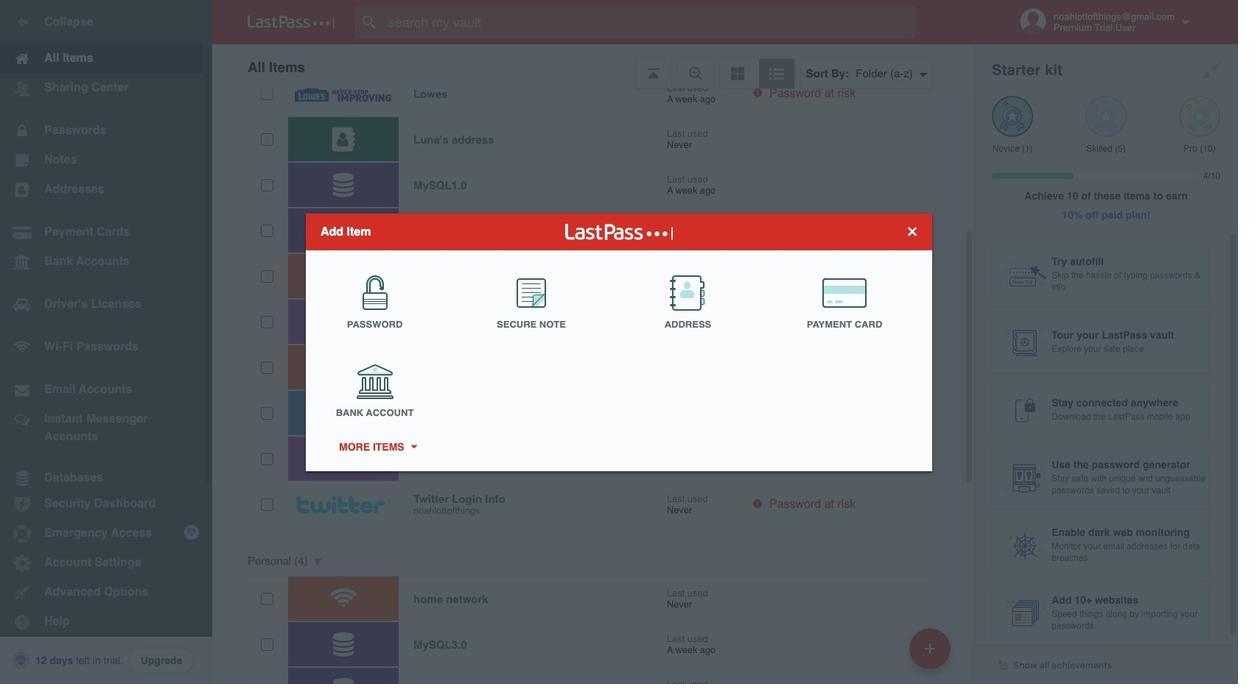 Task type: vqa. For each thing, say whether or not it's contained in the screenshot.
New item IMAGE
yes



Task type: locate. For each thing, give the bounding box(es) containing it.
dialog
[[306, 213, 933, 471]]

caret right image
[[409, 445, 419, 449]]

new item image
[[925, 644, 935, 654]]



Task type: describe. For each thing, give the bounding box(es) containing it.
vault options navigation
[[212, 44, 975, 88]]

search my vault text field
[[355, 6, 944, 38]]

lastpass image
[[248, 15, 335, 29]]

main navigation navigation
[[0, 0, 212, 685]]

new item navigation
[[905, 624, 960, 685]]

Search search field
[[355, 6, 944, 38]]



